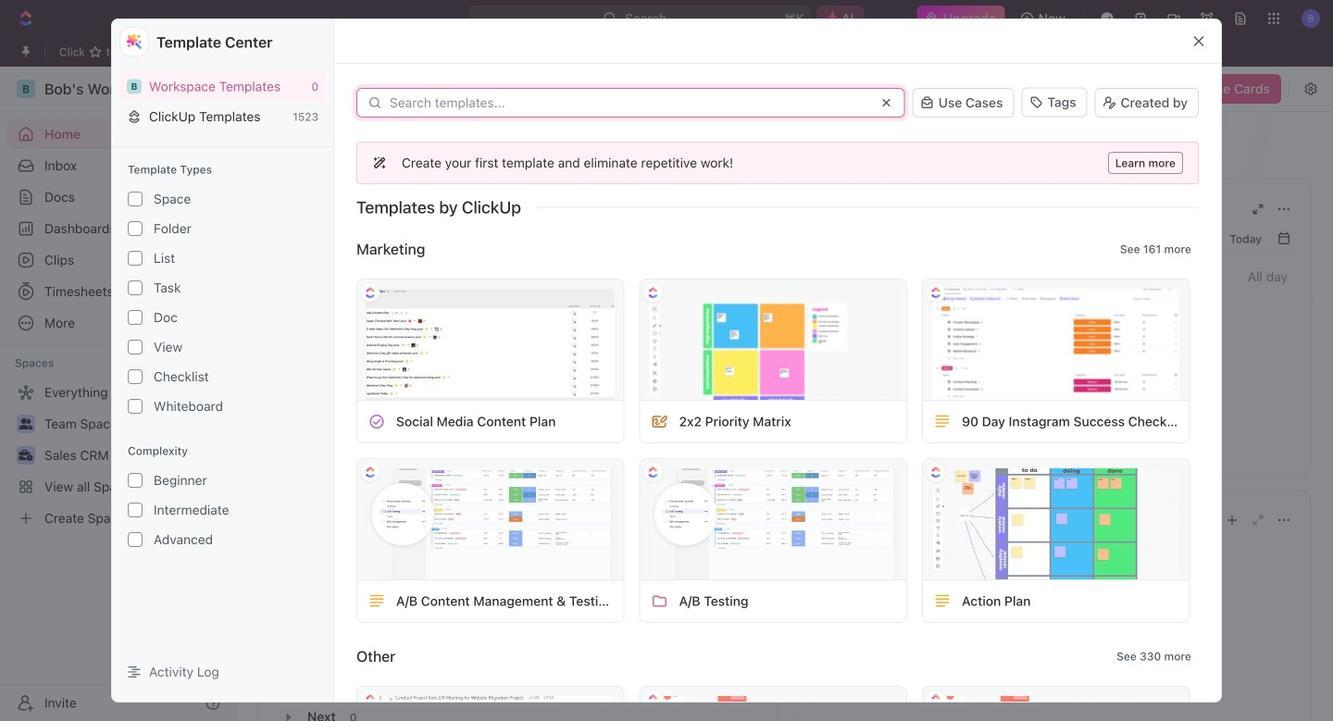 Task type: locate. For each thing, give the bounding box(es) containing it.
bob's workspace, , element
[[127, 79, 142, 94]]

tab list
[[278, 535, 758, 581]]

task template element
[[369, 414, 385, 430]]

None checkbox
[[128, 192, 143, 207], [128, 281, 143, 296], [128, 340, 143, 355], [128, 370, 143, 384], [128, 399, 143, 414], [128, 533, 143, 548], [128, 192, 143, 207], [128, 281, 143, 296], [128, 340, 143, 355], [128, 370, 143, 384], [128, 399, 143, 414], [128, 533, 143, 548]]

folder template element
[[652, 593, 668, 610]]

tree inside sidebar navigation
[[7, 378, 228, 534]]

folder template image
[[652, 593, 668, 610]]

list template element
[[935, 414, 951, 430], [369, 593, 385, 610], [935, 593, 951, 610]]

None checkbox
[[128, 221, 143, 236], [128, 251, 143, 266], [128, 310, 143, 325], [128, 473, 143, 488], [128, 503, 143, 518], [128, 221, 143, 236], [128, 251, 143, 266], [128, 310, 143, 325], [128, 473, 143, 488], [128, 503, 143, 518]]

list template image
[[935, 414, 951, 430], [369, 593, 385, 610], [935, 593, 951, 610]]

tree
[[7, 378, 228, 534]]



Task type: describe. For each thing, give the bounding box(es) containing it.
task template image
[[369, 414, 385, 430]]

whiteboard template image
[[652, 414, 668, 430]]

sidebar navigation
[[0, 67, 236, 722]]

whiteboard template element
[[652, 414, 668, 430]]

Search templates... text field
[[390, 95, 869, 110]]



Task type: vqa. For each thing, say whether or not it's contained in the screenshot.
Tab List
yes



